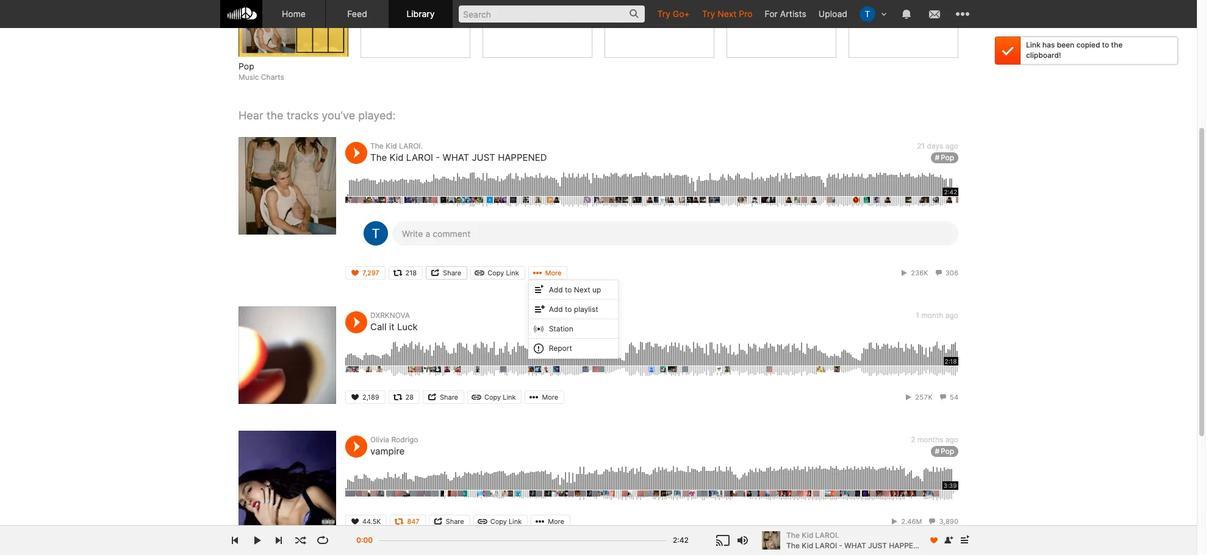 Task type: vqa. For each thing, say whether or not it's contained in the screenshot.
THE TARA
no



Task type: locate. For each thing, give the bounding box(es) containing it.
0 vertical spatial copy
[[488, 269, 504, 278]]

1 vertical spatial the kid laroi. the kid laroi - what just happened
[[786, 531, 929, 551]]

1 vertical spatial track stats element
[[904, 391, 959, 405]]

tara schultz's avatar element right upload
[[860, 6, 876, 22]]

0 vertical spatial copy link
[[488, 269, 519, 278]]

1 vertical spatial just
[[868, 541, 887, 551]]

laroi. for the kid laroi - what just happened link to the left
[[399, 142, 423, 151]]

2 vertical spatial ago
[[946, 436, 959, 445]]

pop link down days
[[931, 153, 959, 164]]

1 horizontal spatial tara schultz's avatar element
[[860, 6, 876, 22]]

2 vertical spatial more
[[548, 518, 564, 527]]

0 vertical spatial add
[[549, 285, 563, 295]]

Write a comment text field
[[392, 222, 959, 246]]

add for add to playlist
[[549, 305, 563, 314]]

0 vertical spatial more button
[[528, 267, 568, 280]]

upload link
[[813, 0, 854, 27]]

to inside button
[[565, 305, 572, 314]]

0 vertical spatial copy link button
[[471, 267, 525, 280]]

the inside link has been copied to the clipboard!
[[1111, 40, 1123, 49]]

more button for vampire
[[531, 516, 570, 529]]

ago inside 2 months ago pop
[[946, 436, 959, 445]]

1 horizontal spatial try
[[702, 9, 715, 19]]

to up add to playlist
[[565, 285, 572, 295]]

0 vertical spatial to
[[1102, 40, 1109, 49]]

1 vertical spatial more button
[[525, 391, 564, 405]]

0 vertical spatial track stats element
[[899, 267, 959, 280]]

0 horizontal spatial laroi
[[406, 152, 433, 164]]

the kid laroi. link for the kid laroi - what just happened link to the right
[[786, 531, 923, 541]]

home
[[282, 9, 306, 19]]

2 try from the left
[[702, 9, 715, 19]]

1 vertical spatial copy link
[[484, 394, 516, 402]]

1 vertical spatial next
[[574, 285, 590, 295]]

0 vertical spatial -
[[436, 152, 440, 164]]

1 ago from the top
[[946, 142, 959, 151]]

0 vertical spatial the
[[1111, 40, 1123, 49]]

0 vertical spatial ago
[[946, 142, 959, 151]]

1 vertical spatial -
[[839, 541, 843, 551]]

share button for luck
[[423, 391, 464, 405]]

1 vertical spatial the kid laroi - what just happened element
[[762, 532, 780, 550]]

track stats element for luck
[[904, 391, 959, 405]]

track stats element
[[899, 267, 959, 280], [904, 391, 959, 405], [890, 516, 959, 529]]

try go+
[[657, 9, 690, 19]]

0 vertical spatial the kid laroi - what just happened link
[[370, 152, 547, 164]]

go+
[[673, 9, 690, 19]]

share button right 28
[[423, 391, 464, 405]]

up
[[592, 285, 601, 295]]

share right 847
[[446, 518, 464, 527]]

what
[[443, 152, 469, 164], [844, 541, 866, 551]]

add inside button
[[549, 285, 563, 295]]

0 vertical spatial pop
[[239, 61, 254, 72]]

7,297 button
[[345, 267, 385, 280]]

library
[[407, 9, 435, 19]]

1 add from the top
[[549, 285, 563, 295]]

pop inside 2 months ago pop
[[941, 447, 954, 457]]

the right copied
[[1111, 40, 1123, 49]]

7,297
[[362, 269, 379, 278]]

218 button
[[388, 267, 423, 280]]

1 vertical spatial pop link
[[931, 153, 959, 164]]

add to next up button
[[529, 281, 618, 300]]

olivia
[[370, 436, 389, 445]]

1 horizontal spatial the kid laroi. the kid laroi - what just happened
[[786, 531, 929, 551]]

2,189 button
[[345, 391, 385, 405]]

1 vertical spatial copy
[[484, 394, 501, 402]]

copy
[[488, 269, 504, 278], [484, 394, 501, 402], [490, 518, 507, 527]]

share
[[443, 269, 461, 278], [440, 394, 458, 402], [446, 518, 464, 527]]

kid
[[386, 142, 397, 151], [390, 152, 404, 164], [802, 531, 813, 540], [802, 541, 813, 551]]

to inside button
[[565, 285, 572, 295]]

to left playlist
[[565, 305, 572, 314]]

0 vertical spatial share button
[[426, 267, 467, 280]]

link for the kid laroi - what just happened
[[506, 269, 519, 278]]

1 horizontal spatial what
[[844, 541, 866, 551]]

to right copied
[[1102, 40, 1109, 49]]

2 vertical spatial pop
[[941, 447, 954, 457]]

for
[[765, 9, 778, 19]]

pop up music
[[239, 61, 254, 72]]

0 horizontal spatial tara schultz's avatar element
[[364, 222, 388, 246]]

try left go+
[[657, 9, 670, 19]]

0 horizontal spatial laroi.
[[399, 142, 423, 151]]

share button right "218"
[[426, 267, 467, 280]]

1 horizontal spatial the kid laroi - what just happened link
[[786, 541, 929, 552]]

0 horizontal spatial the kid laroi. link
[[370, 142, 423, 151]]

306
[[945, 269, 959, 278]]

been
[[1057, 40, 1075, 49]]

the kid laroi. link down 2.46m
[[786, 531, 923, 541]]

happened
[[498, 152, 547, 164], [889, 541, 929, 551]]

the kid laroi - what just happened link
[[370, 152, 547, 164], [786, 541, 929, 552]]

pop link down months
[[931, 447, 959, 458]]

0 vertical spatial next
[[718, 9, 737, 19]]

1 vertical spatial to
[[565, 285, 572, 295]]

1 horizontal spatial laroi
[[815, 541, 837, 551]]

1 horizontal spatial happened
[[889, 541, 929, 551]]

1 vertical spatial the kid laroi - what just happened link
[[786, 541, 929, 552]]

music charts link
[[239, 73, 284, 83]]

the right hear
[[266, 109, 283, 122]]

0 horizontal spatial -
[[436, 152, 440, 164]]

the kid laroi - what just happened element
[[239, 138, 336, 235], [762, 532, 780, 550]]

what for the kid laroi - what just happened link to the left's the kid laroi. link
[[443, 152, 469, 164]]

3 ago from the top
[[946, 436, 959, 445]]

1 vertical spatial laroi
[[815, 541, 837, 551]]

1 horizontal spatial laroi.
[[815, 531, 839, 540]]

0 vertical spatial tara schultz's avatar element
[[860, 6, 876, 22]]

pop down months
[[941, 447, 954, 457]]

try next pro link
[[696, 0, 759, 27]]

more button for the kid laroi - what just happened
[[528, 267, 568, 280]]

0 horizontal spatial try
[[657, 9, 670, 19]]

2 vertical spatial copy link button
[[473, 516, 528, 529]]

try go+ link
[[651, 0, 696, 27]]

the
[[370, 142, 384, 151], [370, 152, 387, 164], [786, 531, 800, 540], [786, 541, 800, 551]]

link
[[1026, 40, 1041, 49], [506, 269, 519, 278], [503, 394, 516, 402], [509, 518, 522, 527]]

ago right months
[[946, 436, 959, 445]]

charts
[[261, 73, 284, 82]]

2 vertical spatial more button
[[531, 516, 570, 529]]

2,189
[[362, 394, 379, 402]]

pop for the kid laroi - what just happened
[[941, 153, 954, 163]]

luck
[[397, 322, 418, 333]]

to for add to next up
[[565, 285, 572, 295]]

feed
[[347, 9, 367, 19]]

link has been copied to the clipboard! alert
[[995, 37, 1178, 64]]

happened for the kid laroi - what just happened link to the right
[[889, 541, 929, 551]]

track stats element up month
[[899, 267, 959, 280]]

0:00
[[357, 536, 373, 545]]

station button
[[529, 320, 618, 339]]

copy for the
[[488, 269, 504, 278]]

the kid laroi. link down "played:"
[[370, 142, 423, 151]]

0 vertical spatial pop link
[[239, 61, 348, 73]]

next
[[718, 9, 737, 19], [574, 285, 590, 295]]

just
[[472, 152, 495, 164], [868, 541, 887, 551]]

0 vertical spatial just
[[472, 152, 495, 164]]

dxrknova link
[[370, 311, 410, 321]]

next left pro
[[718, 9, 737, 19]]

station
[[549, 325, 573, 334]]

0 horizontal spatial the kid laroi. the kid laroi - what just happened
[[370, 142, 547, 164]]

0 vertical spatial what
[[443, 152, 469, 164]]

0 vertical spatial the kid laroi. link
[[370, 142, 423, 151]]

0 vertical spatial laroi.
[[399, 142, 423, 151]]

1 vertical spatial share button
[[423, 391, 464, 405]]

share right 28
[[440, 394, 458, 402]]

share button right 847
[[429, 516, 470, 529]]

to
[[1102, 40, 1109, 49], [565, 285, 572, 295], [565, 305, 572, 314]]

None search field
[[453, 0, 651, 27]]

1 horizontal spatial -
[[839, 541, 843, 551]]

1 vertical spatial what
[[844, 541, 866, 551]]

0 horizontal spatial the
[[266, 109, 283, 122]]

what for the kid laroi. link associated with the kid laroi - what just happened link to the right
[[844, 541, 866, 551]]

tara schultz's avatar element
[[860, 6, 876, 22], [364, 222, 388, 246]]

next left up
[[574, 285, 590, 295]]

add to next up
[[549, 285, 601, 295]]

2 vertical spatial pop link
[[931, 447, 959, 458]]

tara schultz's avatar element up '7,297'
[[364, 222, 388, 246]]

-
[[436, 152, 440, 164], [839, 541, 843, 551]]

progress bar
[[379, 535, 667, 555]]

library link
[[389, 0, 453, 28]]

1 horizontal spatial next
[[718, 9, 737, 19]]

0 horizontal spatial just
[[472, 152, 495, 164]]

2
[[911, 436, 916, 445]]

ago
[[946, 142, 959, 151], [946, 311, 959, 321], [946, 436, 959, 445]]

try right go+
[[702, 9, 715, 19]]

playlist
[[574, 305, 598, 314]]

pop link down pop element
[[239, 61, 348, 73]]

track stats element up 'next up' icon
[[890, 516, 959, 529]]

the kid laroi. the kid laroi - what just happened
[[370, 142, 547, 164], [786, 531, 929, 551]]

Search search field
[[459, 5, 645, 23]]

54
[[950, 394, 959, 402]]

1 horizontal spatial the kid laroi - what just happened element
[[762, 532, 780, 550]]

2 vertical spatial track stats element
[[890, 516, 959, 529]]

tracks
[[287, 109, 319, 122]]

44.5k
[[362, 518, 381, 527]]

236k
[[911, 269, 928, 278]]

copied
[[1077, 40, 1100, 49]]

1 vertical spatial happened
[[889, 541, 929, 551]]

0 horizontal spatial the kid laroi - what just happened element
[[239, 138, 336, 235]]

report button
[[529, 339, 618, 359]]

1 month ago
[[916, 311, 959, 321]]

link has been copied to the clipboard!
[[1026, 40, 1123, 60]]

laroi for the kid laroi - what just happened link to the left
[[406, 152, 433, 164]]

1 vertical spatial laroi.
[[815, 531, 839, 540]]

add up station
[[549, 305, 563, 314]]

track stats element containing 236k
[[899, 267, 959, 280]]

2 vertical spatial to
[[565, 305, 572, 314]]

pop link for vampire
[[931, 447, 959, 458]]

the
[[1111, 40, 1123, 49], [266, 109, 283, 122]]

share right "218"
[[443, 269, 461, 278]]

ago inside 21 days ago pop
[[946, 142, 959, 151]]

1 vertical spatial copy link button
[[467, 391, 522, 405]]

1 vertical spatial ago
[[946, 311, 959, 321]]

add inside button
[[549, 305, 563, 314]]

track stats element containing 257k
[[904, 391, 959, 405]]

0 vertical spatial happened
[[498, 152, 547, 164]]

1 horizontal spatial the
[[1111, 40, 1123, 49]]

add up add to playlist
[[549, 285, 563, 295]]

track stats element up months
[[904, 391, 959, 405]]

pro
[[739, 9, 753, 19]]

ago right days
[[946, 142, 959, 151]]

1 vertical spatial pop
[[941, 153, 954, 163]]

try
[[657, 9, 670, 19], [702, 9, 715, 19]]

ago right month
[[946, 311, 959, 321]]

0 horizontal spatial happened
[[498, 152, 547, 164]]

1 vertical spatial add
[[549, 305, 563, 314]]

pop down days
[[941, 153, 954, 163]]

1 vertical spatial the kid laroi. link
[[786, 531, 923, 541]]

2 add from the top
[[549, 305, 563, 314]]

1 horizontal spatial the kid laroi. link
[[786, 531, 923, 541]]

laroi
[[406, 152, 433, 164], [815, 541, 837, 551]]

44.5k button
[[345, 516, 387, 529]]

28 button
[[388, 391, 420, 405]]

0 vertical spatial share
[[443, 269, 461, 278]]

0 vertical spatial laroi
[[406, 152, 433, 164]]

try for try next pro
[[702, 9, 715, 19]]

0 horizontal spatial next
[[574, 285, 590, 295]]

1 horizontal spatial just
[[868, 541, 887, 551]]

2.46m
[[901, 518, 922, 527]]

just for the kid laroi - what just happened link to the right
[[868, 541, 887, 551]]

2 months ago pop
[[911, 436, 959, 457]]

add
[[549, 285, 563, 295], [549, 305, 563, 314]]

1 try from the left
[[657, 9, 670, 19]]

share button
[[426, 267, 467, 280], [423, 391, 464, 405], [429, 516, 470, 529]]

1 vertical spatial more
[[542, 394, 558, 402]]

0 horizontal spatial what
[[443, 152, 469, 164]]

pop inside 21 days ago pop
[[941, 153, 954, 163]]

laroi.
[[399, 142, 423, 151], [815, 531, 839, 540]]

0 vertical spatial the kid laroi. the kid laroi - what just happened
[[370, 142, 547, 164]]

1 vertical spatial share
[[440, 394, 458, 402]]

0 vertical spatial more
[[545, 269, 561, 278]]



Task type: describe. For each thing, give the bounding box(es) containing it.
the kid laroi. link for the kid laroi - what just happened link to the left
[[370, 142, 423, 151]]

copy for luck
[[484, 394, 501, 402]]

pop element
[[239, 0, 348, 57]]

try next pro
[[702, 9, 753, 19]]

1 vertical spatial the
[[266, 109, 283, 122]]

847 button
[[390, 516, 426, 529]]

257k
[[915, 394, 933, 402]]

3,890
[[939, 518, 959, 527]]

report
[[549, 344, 572, 353]]

next inside add to next up button
[[574, 285, 590, 295]]

link for vampire
[[509, 518, 522, 527]]

olivia rodrigo link
[[370, 436, 418, 445]]

try for try go+
[[657, 9, 670, 19]]

olivia rodrigo vampire
[[370, 436, 418, 458]]

add to playlist button
[[529, 300, 618, 320]]

months
[[918, 436, 944, 445]]

54 link
[[938, 394, 959, 402]]

artists
[[780, 9, 806, 19]]

more button for call it luck
[[525, 391, 564, 405]]

ago for the kid laroi - what just happened
[[946, 142, 959, 151]]

28
[[405, 394, 414, 402]]

1
[[916, 311, 919, 321]]

2 ago from the top
[[946, 311, 959, 321]]

21
[[917, 142, 925, 151]]

month
[[921, 311, 944, 321]]

share button for the
[[426, 267, 467, 280]]

0 vertical spatial the kid laroi - what just happened element
[[239, 138, 336, 235]]

you've
[[322, 109, 355, 122]]

dxrknova call it luck
[[370, 311, 418, 333]]

just for the kid laroi - what just happened link to the left
[[472, 152, 495, 164]]

to inside link has been copied to the clipboard!
[[1102, 40, 1109, 49]]

add for add to next up
[[549, 285, 563, 295]]

to for add to playlist
[[565, 305, 572, 314]]

ago for vampire
[[946, 436, 959, 445]]

vampire
[[370, 446, 405, 458]]

link inside link has been copied to the clipboard!
[[1026, 40, 1041, 49]]

pop for vampire
[[941, 447, 954, 457]]

call it luck link
[[370, 322, 418, 333]]

3,890 link
[[928, 518, 959, 527]]

2 vertical spatial share
[[446, 518, 464, 527]]

pop inside pop music charts
[[239, 61, 254, 72]]

hear the tracks you've played:
[[239, 109, 396, 122]]

track stats element containing 2.46m
[[890, 516, 959, 529]]

laroi. for the kid laroi - what just happened link to the right
[[815, 531, 839, 540]]

1 vertical spatial tara schultz's avatar element
[[364, 222, 388, 246]]

has
[[1043, 40, 1055, 49]]

share for luck
[[440, 394, 458, 402]]

21 days ago pop
[[917, 142, 959, 163]]

2 vertical spatial copy
[[490, 518, 507, 527]]

copy link button for luck
[[467, 391, 522, 405]]

for artists
[[765, 9, 806, 19]]

music
[[239, 73, 259, 82]]

0 horizontal spatial the kid laroi - what just happened link
[[370, 152, 547, 164]]

happened for the kid laroi - what just happened link to the left
[[498, 152, 547, 164]]

2:42
[[673, 536, 689, 545]]

share for the
[[443, 269, 461, 278]]

hear
[[239, 109, 263, 122]]

days
[[927, 142, 944, 151]]

clipboard!
[[1026, 51, 1061, 60]]

rodrigo
[[391, 436, 418, 445]]

- for the kid laroi - what just happened link to the left
[[436, 152, 440, 164]]

the kid laroi. the kid laroi - what just happened for the kid laroi. link associated with the kid laroi - what just happened link to the right
[[786, 531, 929, 551]]

call it luck element
[[239, 307, 336, 405]]

vampire link
[[370, 446, 405, 458]]

dxrknova
[[370, 311, 410, 321]]

next up image
[[957, 534, 972, 549]]

pop music charts
[[239, 61, 284, 82]]

847
[[407, 518, 420, 527]]

- for the kid laroi - what just happened link to the right
[[839, 541, 843, 551]]

pop link for the kid laroi - what just happened
[[931, 153, 959, 164]]

2 vertical spatial share button
[[429, 516, 470, 529]]

next inside try next pro link
[[718, 9, 737, 19]]

call
[[370, 322, 387, 333]]

218
[[405, 269, 417, 278]]

upload
[[819, 9, 847, 19]]

more for vampire
[[548, 518, 564, 527]]

feed link
[[326, 0, 389, 28]]

played:
[[358, 109, 396, 122]]

more for the kid laroi - what just happened
[[545, 269, 561, 278]]

link for call it luck
[[503, 394, 516, 402]]

the kid laroi. the kid laroi - what just happened for the kid laroi - what just happened link to the left's the kid laroi. link
[[370, 142, 547, 164]]

copy link for luck
[[484, 394, 516, 402]]

more for call it luck
[[542, 394, 558, 402]]

it
[[389, 322, 395, 333]]

for artists link
[[759, 0, 813, 27]]

track stats element for the
[[899, 267, 959, 280]]

vampire element
[[239, 432, 336, 529]]

add to playlist
[[549, 305, 598, 314]]

306 link
[[934, 269, 959, 278]]

laroi for the kid laroi - what just happened link to the right
[[815, 541, 837, 551]]

home link
[[262, 0, 326, 28]]

copy link for the
[[488, 269, 519, 278]]

2 vertical spatial copy link
[[490, 518, 522, 527]]

copy link button for the
[[471, 267, 525, 280]]



